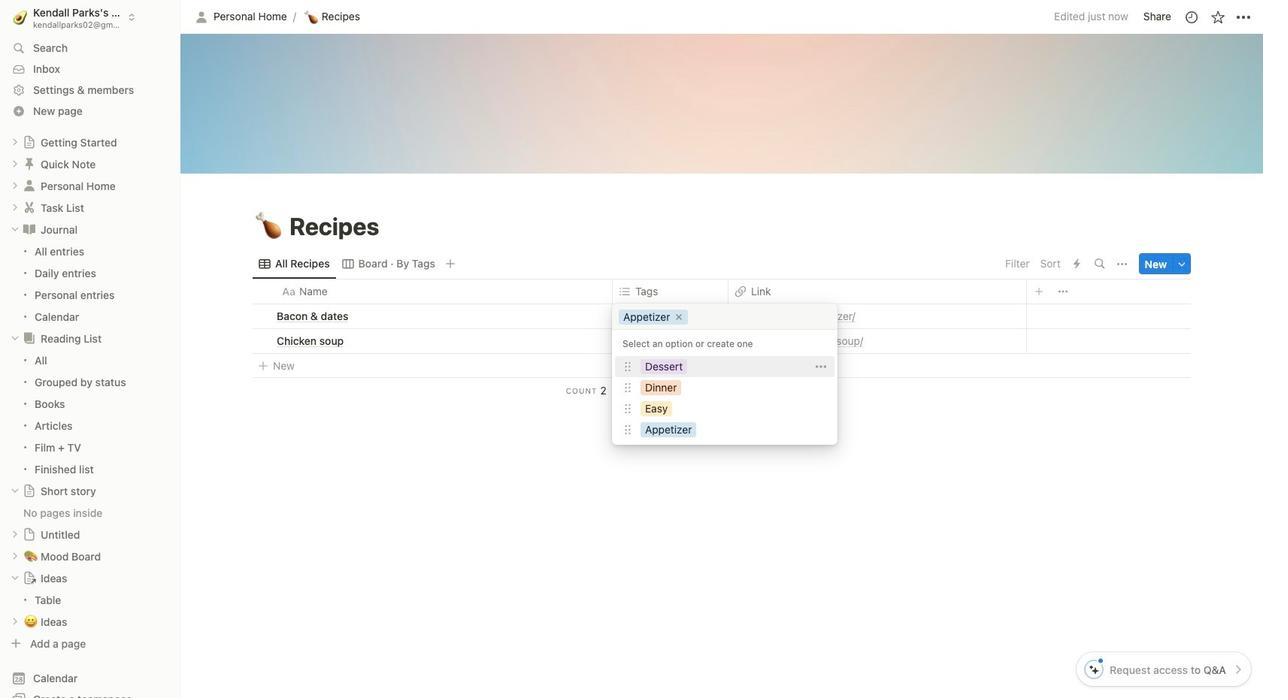 Task type: vqa. For each thing, say whether or not it's contained in the screenshot.
left 🍗 icon
yes



Task type: locate. For each thing, give the bounding box(es) containing it.
favorite image
[[1211, 9, 1226, 24]]

0 vertical spatial group
[[0, 240, 181, 328]]

tab list
[[253, 249, 1001, 279]]

0 horizontal spatial 🍗 image
[[255, 209, 282, 244]]

None text field
[[693, 310, 827, 324]]

1 group from the top
[[0, 240, 181, 328]]

1 tab from the left
[[253, 254, 336, 275]]

tab
[[253, 254, 336, 275], [336, 254, 442, 275]]

change page icon image
[[22, 222, 37, 237], [22, 331, 37, 346], [23, 485, 36, 498], [23, 572, 36, 585]]

🍗 image
[[305, 8, 318, 25], [255, 209, 282, 244]]

1 vertical spatial group
[[0, 350, 181, 480]]

2 tab from the left
[[336, 254, 442, 275]]

updates image
[[1184, 9, 1199, 24]]

1 horizontal spatial 🍗 image
[[305, 8, 318, 25]]

0 vertical spatial 🍗 image
[[305, 8, 318, 25]]

group
[[0, 240, 181, 328], [0, 350, 181, 480]]

2 group from the top
[[0, 350, 181, 480]]



Task type: describe. For each thing, give the bounding box(es) containing it.
1 vertical spatial 🍗 image
[[255, 209, 282, 244]]

🥑 image
[[13, 8, 27, 27]]

create and view automations image
[[1074, 259, 1081, 269]]



